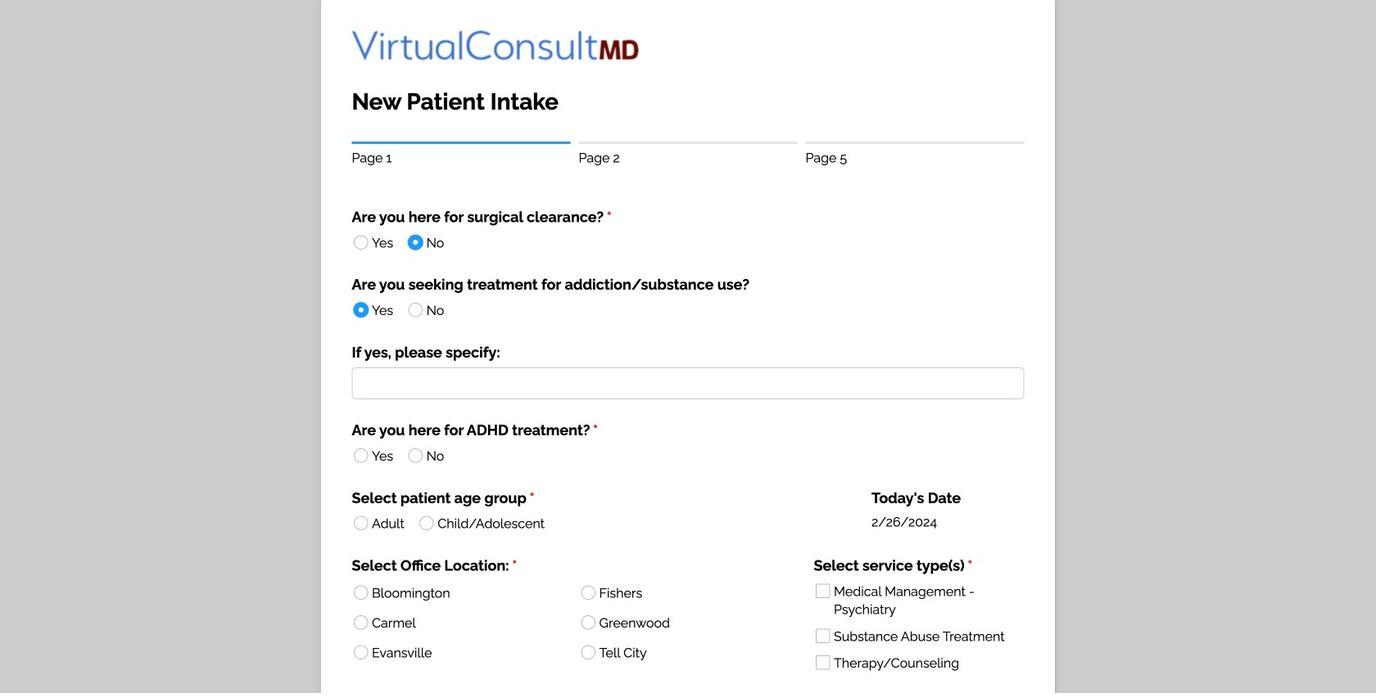 Task type: vqa. For each thing, say whether or not it's contained in the screenshot.
Zip Code "text field"
no



Task type: locate. For each thing, give the bounding box(es) containing it.
checkbox-group element
[[809, 576, 1024, 680]]

None text field
[[352, 368, 1024, 400]]

None radio
[[347, 295, 406, 325], [401, 440, 444, 470], [412, 508, 545, 538], [347, 578, 566, 608], [574, 608, 793, 638], [347, 638, 566, 668], [574, 638, 793, 668], [347, 295, 406, 325], [401, 440, 444, 470], [412, 508, 545, 538], [347, 578, 566, 608], [574, 608, 793, 638], [347, 638, 566, 668], [574, 638, 793, 668]]

None radio
[[347, 227, 406, 257], [401, 227, 444, 257], [401, 295, 444, 325], [347, 440, 406, 470], [347, 508, 418, 538], [574, 578, 793, 608], [347, 608, 566, 638], [347, 227, 406, 257], [401, 227, 444, 257], [401, 295, 444, 325], [347, 440, 406, 470], [347, 508, 418, 538], [574, 578, 793, 608], [347, 608, 566, 638]]



